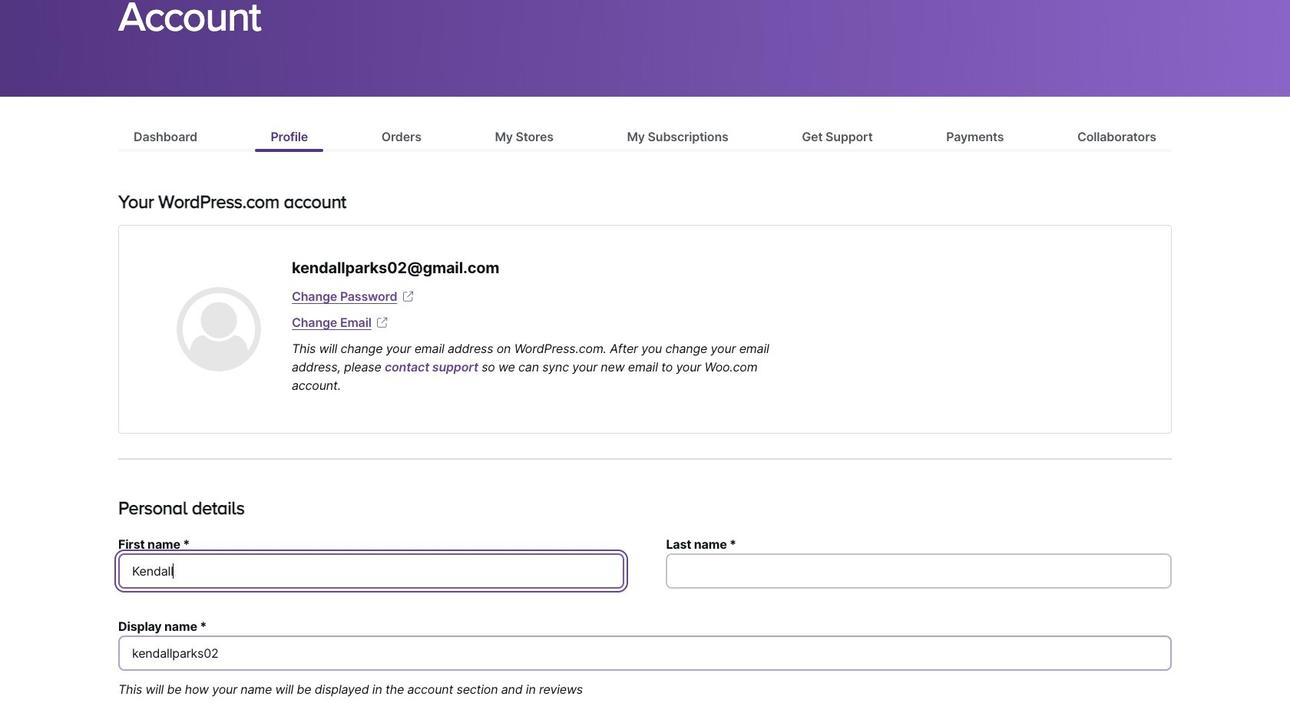 Task type: locate. For each thing, give the bounding box(es) containing it.
None text field
[[118, 554, 624, 589], [118, 636, 1172, 671], [118, 554, 624, 589], [118, 636, 1172, 671]]

external link image
[[401, 289, 416, 304]]

external link image
[[375, 315, 390, 330]]

None text field
[[666, 554, 1172, 589]]



Task type: vqa. For each thing, say whether or not it's contained in the screenshot.
'external link' image to the bottom
yes



Task type: describe. For each thing, give the bounding box(es) containing it.
gravatar image image
[[177, 287, 261, 372]]



